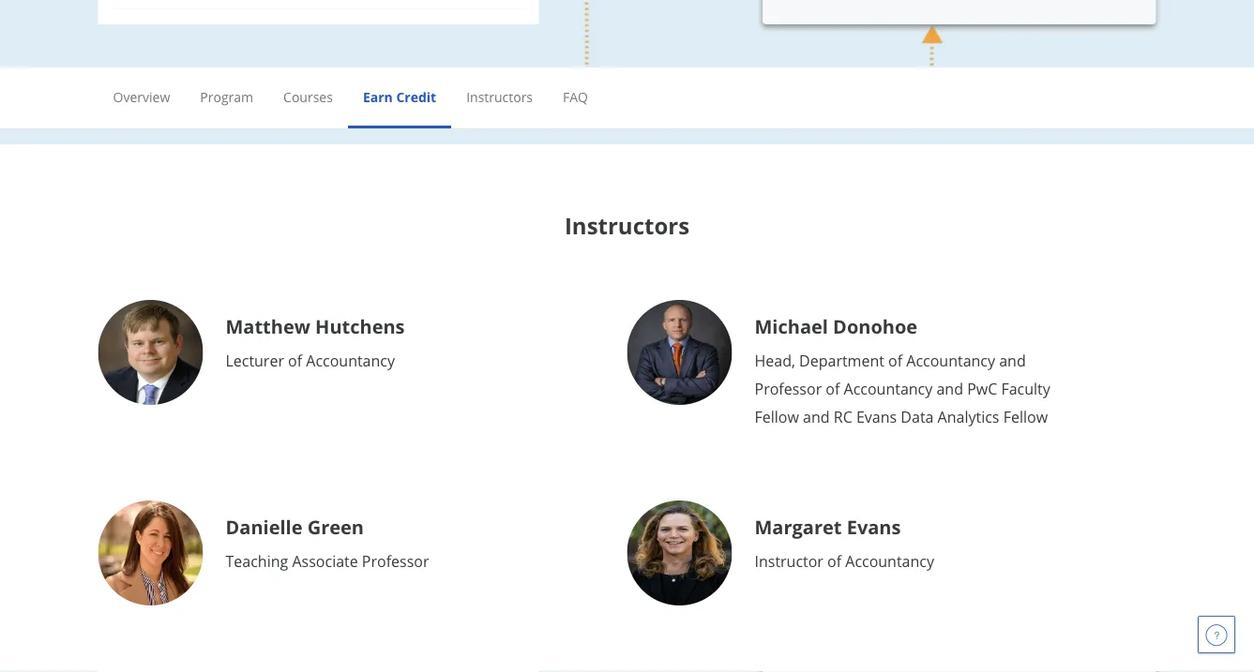 Task type: describe. For each thing, give the bounding box(es) containing it.
margaret
[[755, 514, 842, 540]]

2 horizontal spatial and
[[1000, 351, 1026, 371]]

lecturer
[[226, 351, 284, 371]]

program
[[200, 88, 253, 106]]

matthew hutchens image
[[98, 300, 203, 405]]

instructor
[[755, 552, 824, 572]]

of down margaret evans
[[828, 552, 842, 572]]

accountancy up data
[[844, 379, 933, 399]]

0 horizontal spatial and
[[803, 407, 830, 427]]

1 horizontal spatial and
[[937, 379, 964, 399]]

pwc
[[968, 379, 998, 399]]

donohoe
[[833, 313, 918, 339]]

professor inside head, department of accountancy and professor of accountancy and pwc faculty fellow and rc evans data analytics fellow
[[755, 379, 822, 399]]

evans inside head, department of accountancy and professor of accountancy and pwc faculty fellow and rc evans data analytics fellow
[[857, 407, 897, 427]]

danielle
[[226, 514, 303, 540]]

earn credit link
[[363, 88, 437, 106]]

courses
[[283, 88, 333, 106]]

hutchens
[[315, 313, 405, 339]]

accountancy down margaret evans
[[846, 552, 935, 572]]

of down 'matthew hutchens'
[[288, 351, 302, 371]]

instructors link
[[467, 88, 533, 106]]

1 vertical spatial instructors
[[565, 211, 690, 241]]

teaching
[[226, 552, 288, 572]]

of down department
[[826, 379, 840, 399]]

data
[[901, 407, 934, 427]]

head,
[[755, 351, 796, 371]]

danielle green
[[226, 514, 364, 540]]

0 horizontal spatial professor
[[362, 552, 429, 572]]

analytics
[[938, 407, 1000, 427]]

head, department of accountancy and professor of accountancy and pwc faculty fellow and rc evans data analytics fellow
[[755, 351, 1051, 427]]



Task type: vqa. For each thing, say whether or not it's contained in the screenshot.
the in the Scott H. Learning from the U.S. Google Data Analytics
no



Task type: locate. For each thing, give the bounding box(es) containing it.
overview
[[113, 88, 170, 106]]

faculty
[[1002, 379, 1051, 399]]

and
[[1000, 351, 1026, 371], [937, 379, 964, 399], [803, 407, 830, 427]]

evans right rc
[[857, 407, 897, 427]]

certificate menu element
[[98, 68, 1157, 129]]

1 horizontal spatial instructors
[[565, 211, 690, 241]]

department
[[800, 351, 885, 371]]

faq
[[563, 88, 588, 106]]

0 horizontal spatial instructors
[[467, 88, 533, 106]]

teaching associate professor
[[226, 552, 429, 572]]

danielle green image
[[98, 501, 203, 606]]

michael
[[755, 313, 829, 339]]

and left pwc
[[937, 379, 964, 399]]

fellow down head,
[[755, 407, 799, 427]]

associate
[[292, 552, 358, 572]]

program link
[[200, 88, 253, 106]]

overview link
[[113, 88, 170, 106]]

0 vertical spatial professor
[[755, 379, 822, 399]]

accountancy up pwc
[[907, 351, 996, 371]]

of down donohoe
[[889, 351, 903, 371]]

1 vertical spatial professor
[[362, 552, 429, 572]]

credit
[[396, 88, 437, 106]]

courses link
[[283, 88, 333, 106]]

earn credit
[[363, 88, 437, 106]]

evans up instructor of accountancy
[[847, 514, 901, 540]]

1 vertical spatial evans
[[847, 514, 901, 540]]

0 vertical spatial and
[[1000, 351, 1026, 371]]

earn
[[363, 88, 393, 106]]

1 horizontal spatial professor
[[755, 379, 822, 399]]

professor
[[755, 379, 822, 399], [362, 552, 429, 572]]

instructors
[[467, 88, 533, 106], [565, 211, 690, 241]]

1 vertical spatial and
[[937, 379, 964, 399]]

accountancy down hutchens
[[306, 351, 395, 371]]

help center image
[[1206, 624, 1228, 647]]

lecturer of accountancy
[[226, 351, 395, 371]]

margaret evans image
[[627, 501, 732, 606]]

matthew hutchens
[[226, 313, 405, 339]]

2 fellow from the left
[[1004, 407, 1048, 427]]

2 vertical spatial and
[[803, 407, 830, 427]]

faq link
[[563, 88, 588, 106]]

1 fellow from the left
[[755, 407, 799, 427]]

green
[[307, 514, 364, 540]]

michael donohoe
[[755, 313, 918, 339]]

michael donohoe image
[[627, 300, 732, 405]]

instructors inside certificate menu element
[[467, 88, 533, 106]]

fellow
[[755, 407, 799, 427], [1004, 407, 1048, 427]]

0 vertical spatial evans
[[857, 407, 897, 427]]

and up 'faculty' at the right of the page
[[1000, 351, 1026, 371]]

1 horizontal spatial fellow
[[1004, 407, 1048, 427]]

instructor of accountancy
[[755, 552, 935, 572]]

fellow down 'faculty' at the right of the page
[[1004, 407, 1048, 427]]

professor down head,
[[755, 379, 822, 399]]

rc
[[834, 407, 853, 427]]

margaret evans
[[755, 514, 901, 540]]

evans
[[857, 407, 897, 427], [847, 514, 901, 540]]

0 horizontal spatial fellow
[[755, 407, 799, 427]]

professor down green
[[362, 552, 429, 572]]

accountancy
[[306, 351, 395, 371], [907, 351, 996, 371], [844, 379, 933, 399], [846, 552, 935, 572]]

matthew
[[226, 313, 311, 339]]

of
[[288, 351, 302, 371], [889, 351, 903, 371], [826, 379, 840, 399], [828, 552, 842, 572]]

and left rc
[[803, 407, 830, 427]]

0 vertical spatial instructors
[[467, 88, 533, 106]]



